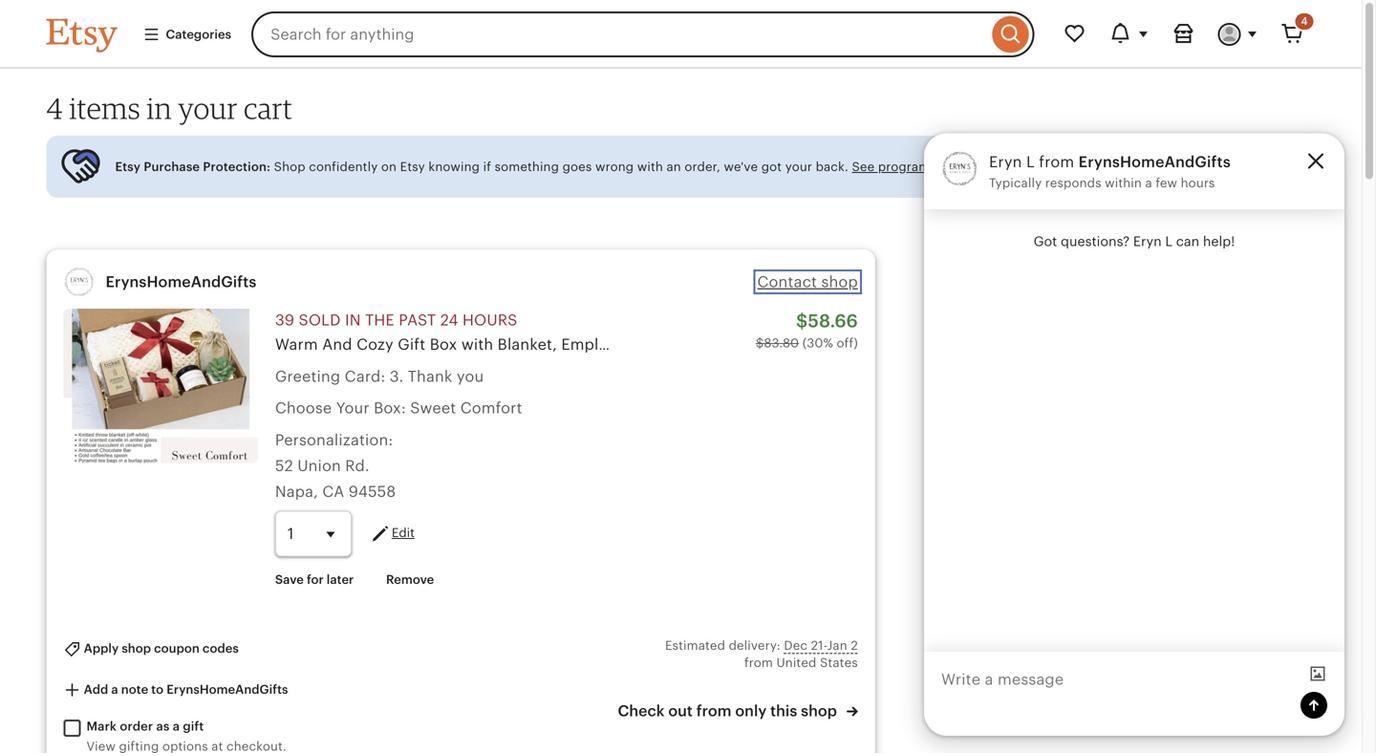 Task type: locate. For each thing, give the bounding box(es) containing it.
box,
[[1001, 336, 1033, 353]]

2 horizontal spatial from
[[1039, 153, 1074, 171]]

1 horizontal spatial eryn
[[1133, 234, 1162, 249]]

4
[[1301, 15, 1308, 27], [46, 90, 63, 126]]

estimated delivery: dec 21-jan 2 from united states
[[665, 638, 858, 670]]

napa,
[[275, 483, 318, 500]]

gifts
[[1258, 336, 1293, 353]]

0 vertical spatial a
[[1145, 176, 1152, 190]]

a right as
[[173, 719, 180, 733]]

items
[[69, 90, 141, 126]]

1 horizontal spatial from
[[744, 656, 773, 670]]

as
[[156, 719, 170, 733]]

gift, left handmade
[[1136, 336, 1168, 353]]

in inside 39 sold in the past 24 hours warm and cozy gift box with blanket, employee appreciation gift, fall care package, hygge gift box, personalized gift, handmade gifts
[[345, 312, 361, 329]]

erynshomeandgifts inside add a note to erynshomeandgifts dropdown button
[[167, 683, 288, 697]]

2 vertical spatial erynshomeandgifts
[[167, 683, 288, 697]]

0 vertical spatial to
[[1101, 639, 1117, 656]]

39
[[275, 312, 294, 329]]

0 horizontal spatial gift,
[[739, 336, 771, 353]]

from
[[1039, 153, 1074, 171], [744, 656, 773, 670], [696, 702, 732, 720]]

an
[[667, 160, 681, 174]]

1 vertical spatial eryn
[[1133, 234, 1162, 249]]

1 horizontal spatial gift,
[[1136, 336, 1168, 353]]

0 horizontal spatial from
[[696, 702, 732, 720]]

24
[[440, 312, 458, 329]]

a right add
[[111, 683, 118, 697]]

0 vertical spatial shop
[[821, 273, 858, 291]]

personalization:
[[275, 431, 393, 448]]

0 vertical spatial erynshomeandgifts
[[1079, 153, 1231, 171]]

in for sold
[[345, 312, 361, 329]]

personalization: 52 union rd. napa, ca 94558
[[275, 431, 396, 500]]

58.66
[[808, 311, 858, 331]]

0 vertical spatial hours
[[1181, 176, 1215, 190]]

add
[[84, 683, 108, 697]]

categories banner
[[12, 0, 1350, 69]]

erynshomeandgifts image
[[941, 151, 978, 187]]

rd.
[[345, 457, 370, 474]]

with left an
[[637, 160, 663, 174]]

l up typically in the right of the page
[[1026, 153, 1035, 171]]

hours right 24
[[463, 312, 517, 329]]

2 vertical spatial from
[[696, 702, 732, 720]]

0 vertical spatial eryn
[[989, 153, 1022, 171]]

see program terms link
[[852, 160, 968, 174]]

you
[[457, 368, 484, 385]]

1 vertical spatial erynshomeandgifts link
[[106, 274, 257, 291]]

etsy left the purchase
[[115, 160, 141, 174]]

shop right this
[[801, 702, 837, 720]]

note
[[121, 683, 148, 697]]

0 horizontal spatial hours
[[463, 312, 517, 329]]

0 vertical spatial 4
[[1301, 15, 1308, 27]]

from right out
[[696, 702, 732, 720]]

2 vertical spatial shop
[[801, 702, 837, 720]]

0 horizontal spatial to
[[151, 683, 164, 697]]

contact shop button
[[757, 273, 858, 291]]

$
[[796, 311, 808, 331], [756, 336, 764, 350]]

from inside estimated delivery: dec 21-jan 2 from united states
[[744, 656, 773, 670]]

Search for anything text field
[[251, 11, 988, 57]]

from down delivery:
[[744, 656, 773, 670]]

shop up 58.66
[[821, 273, 858, 291]]

0 horizontal spatial a
[[111, 683, 118, 697]]

1 horizontal spatial in
[[345, 312, 361, 329]]

proceed to checkout button
[[927, 624, 1298, 670]]

1 vertical spatial hours
[[463, 312, 517, 329]]

1 vertical spatial your
[[785, 160, 812, 174]]

0 vertical spatial in
[[147, 90, 172, 126]]

a inside 'eryn l from erynshomeandgifts typically responds within a few hours'
[[1145, 176, 1152, 190]]

remove button
[[372, 562, 448, 597]]

1 gift, from the left
[[739, 336, 771, 353]]

save for later
[[275, 572, 354, 587]]

with up you
[[461, 336, 493, 353]]

handmade
[[1172, 336, 1254, 353]]

52
[[275, 457, 293, 474]]

shop
[[821, 273, 858, 291], [122, 641, 151, 656], [801, 702, 837, 720]]

ca
[[322, 483, 344, 500]]

0 vertical spatial your
[[178, 90, 238, 126]]

save for later button
[[261, 562, 368, 597]]

etsy purchase protection: shop confidently on etsy knowing if something goes wrong with an order, we've got your back. see program terms
[[115, 160, 968, 174]]

$ left 'fall'
[[756, 336, 764, 350]]

we've
[[724, 160, 758, 174]]

your
[[178, 90, 238, 126], [785, 160, 812, 174]]

2
[[851, 638, 858, 653]]

0 horizontal spatial 4
[[46, 90, 63, 126]]

shop right "apply"
[[122, 641, 151, 656]]

0 horizontal spatial in
[[147, 90, 172, 126]]

39 sold in the past 24 hours warm and cozy gift box with blanket, employee appreciation gift, fall care package, hygge gift box, personalized gift, handmade gifts
[[275, 312, 1293, 353]]

from up responds
[[1039, 153, 1074, 171]]

1 vertical spatial $
[[756, 336, 764, 350]]

1 horizontal spatial hours
[[1181, 176, 1215, 190]]

only
[[735, 702, 767, 720]]

shop inside dropdown button
[[122, 641, 151, 656]]

gift down past
[[398, 336, 426, 353]]

in right items
[[147, 90, 172, 126]]

blanket,
[[498, 336, 557, 353]]

cozy
[[357, 336, 394, 353]]

1 vertical spatial from
[[744, 656, 773, 670]]

1 horizontal spatial with
[[637, 160, 663, 174]]

1 vertical spatial to
[[151, 683, 164, 697]]

in
[[147, 90, 172, 126], [345, 312, 361, 329]]

pay
[[1007, 245, 1034, 262]]

employee
[[561, 336, 634, 353]]

1 horizontal spatial to
[[1101, 639, 1117, 656]]

on
[[381, 160, 397, 174]]

None search field
[[251, 11, 1035, 57]]

apply shop coupon codes button
[[49, 631, 253, 667]]

in for items
[[147, 90, 172, 126]]

later
[[327, 572, 354, 587]]

1 vertical spatial 4
[[46, 90, 63, 126]]

etsy right on
[[400, 160, 425, 174]]

typically
[[989, 176, 1042, 190]]

hours
[[1181, 176, 1215, 190], [463, 312, 517, 329]]

from inside 'eryn l from erynshomeandgifts typically responds within a few hours'
[[1039, 153, 1074, 171]]

etsy
[[115, 160, 141, 174], [400, 160, 425, 174]]

2 horizontal spatial a
[[1145, 176, 1152, 190]]

your right got on the top of page
[[785, 160, 812, 174]]

warm and cozy gift box with blanket, employee appreciation gift, fall care package, hygge gift box, personalized gift, handmade gifts link
[[275, 336, 1293, 353]]

back.
[[816, 160, 849, 174]]

gift, left 'fall'
[[739, 336, 771, 353]]

your left the cart
[[178, 90, 238, 126]]

0 vertical spatial with
[[637, 160, 663, 174]]

edit button
[[369, 522, 415, 545]]

hours right few
[[1181, 176, 1215, 190]]

off)
[[837, 336, 858, 350]]

0 horizontal spatial your
[[178, 90, 238, 126]]

comfort
[[460, 400, 522, 417]]

4 for 4
[[1301, 15, 1308, 27]]

1 horizontal spatial a
[[173, 719, 180, 733]]

0 horizontal spatial etsy
[[115, 160, 141, 174]]

0 vertical spatial from
[[1039, 153, 1074, 171]]

0 horizontal spatial l
[[1026, 153, 1035, 171]]

care
[[805, 336, 840, 353]]

apply shop coupon codes
[[81, 641, 239, 656]]

with
[[637, 160, 663, 174], [461, 336, 493, 353]]

dec 21-jan 2 link
[[784, 638, 858, 653]]

1 horizontal spatial gift
[[969, 336, 997, 353]]

in left the the on the top left of page
[[345, 312, 361, 329]]

eryn left can
[[1133, 234, 1162, 249]]

1 horizontal spatial erynshomeandgifts link
[[1079, 153, 1231, 171]]

protection:
[[203, 160, 271, 174]]

1 vertical spatial l
[[1165, 234, 1173, 249]]

0 vertical spatial l
[[1026, 153, 1035, 171]]

eryn up typically in the right of the page
[[989, 153, 1022, 171]]

l
[[1026, 153, 1035, 171], [1165, 234, 1173, 249]]

help!
[[1203, 234, 1235, 249]]

0 horizontal spatial gift
[[398, 336, 426, 353]]

hours inside 'eryn l from erynshomeandgifts typically responds within a few hours'
[[1181, 176, 1215, 190]]

1 horizontal spatial 4
[[1301, 15, 1308, 27]]

from for this
[[696, 702, 732, 720]]

with inside 39 sold in the past 24 hours warm and cozy gift box with blanket, employee appreciation gift, fall care package, hygge gift box, personalized gift, handmade gifts
[[461, 336, 493, 353]]

delivery:
[[729, 638, 781, 653]]

to right proceed
[[1101, 639, 1117, 656]]

1 vertical spatial shop
[[122, 641, 151, 656]]

1 vertical spatial a
[[111, 683, 118, 697]]

a left few
[[1145, 176, 1152, 190]]

0 horizontal spatial eryn
[[989, 153, 1022, 171]]

check out from only this shop link
[[618, 700, 858, 722]]

1 horizontal spatial etsy
[[400, 160, 425, 174]]

1 horizontal spatial l
[[1165, 234, 1173, 249]]

$ up (30%
[[796, 311, 808, 331]]

l left can
[[1165, 234, 1173, 249]]

jan
[[827, 638, 847, 653]]

program
[[878, 160, 930, 174]]

2 gift, from the left
[[1136, 336, 1168, 353]]

warm and cozy gift box with blanket, employee appreciation gift, fall care package, hygge gift box, personalized gift, handmade gifts image
[[64, 309, 258, 463]]

0 vertical spatial $
[[796, 311, 808, 331]]

2 etsy from the left
[[400, 160, 425, 174]]

contact
[[757, 273, 817, 291]]

1 vertical spatial with
[[461, 336, 493, 353]]

1 vertical spatial in
[[345, 312, 361, 329]]

out
[[668, 702, 693, 720]]

gift left box,
[[969, 336, 997, 353]]

got
[[761, 160, 782, 174]]

4 inside categories banner
[[1301, 15, 1308, 27]]

to right note
[[151, 683, 164, 697]]

0 horizontal spatial with
[[461, 336, 493, 353]]



Task type: vqa. For each thing, say whether or not it's contained in the screenshot.
Apply
yes



Task type: describe. For each thing, give the bounding box(es) containing it.
0 horizontal spatial $
[[756, 336, 764, 350]]

$ 58.66 $ 83.80 (30% off)
[[756, 311, 858, 350]]

add a note to erynshomeandgifts button
[[49, 672, 302, 708]]

the
[[365, 312, 395, 329]]

and
[[322, 336, 352, 353]]

1 horizontal spatial your
[[785, 160, 812, 174]]

cart
[[244, 90, 293, 126]]

package,
[[845, 336, 912, 353]]

choose your box: sweet comfort
[[275, 400, 522, 417]]

mark
[[86, 719, 117, 733]]

proceed to checkout
[[1037, 639, 1189, 656]]

fall
[[776, 336, 801, 353]]

union
[[297, 457, 341, 474]]

can
[[1176, 234, 1200, 249]]

how
[[927, 245, 960, 262]]

order,
[[685, 160, 721, 174]]

estimated
[[665, 638, 725, 653]]

to inside "button"
[[1101, 639, 1117, 656]]

21-
[[811, 638, 827, 653]]

4 link
[[1270, 11, 1316, 57]]

with for an
[[637, 160, 663, 174]]

see
[[852, 160, 875, 174]]

0 horizontal spatial erynshomeandgifts link
[[106, 274, 257, 291]]

94558
[[349, 483, 396, 500]]

gift
[[183, 719, 204, 733]]

you'll
[[964, 245, 1003, 262]]

erynshomeandgifts inside 'eryn l from erynshomeandgifts typically responds within a few hours'
[[1079, 153, 1231, 171]]

wrong
[[595, 160, 634, 174]]

1 gift from the left
[[398, 336, 426, 353]]

greeting card: 3. thank you
[[275, 368, 484, 385]]

to inside dropdown button
[[151, 683, 164, 697]]

check out from only this shop
[[618, 702, 841, 720]]

goes
[[563, 160, 592, 174]]

past
[[399, 312, 436, 329]]

2 vertical spatial a
[[173, 719, 180, 733]]

shop for contact
[[821, 273, 858, 291]]

how you'll pay
[[927, 245, 1034, 262]]

edit
[[392, 525, 415, 540]]

categories
[[166, 27, 231, 41]]

1 vertical spatial erynshomeandgifts
[[106, 274, 257, 291]]

appreciation
[[639, 336, 735, 353]]

responds
[[1045, 176, 1102, 190]]

l inside 'eryn l from erynshomeandgifts typically responds within a few hours'
[[1026, 153, 1035, 171]]

got questions? eryn l can help!
[[1034, 234, 1235, 249]]

order
[[120, 719, 153, 733]]

1 horizontal spatial $
[[796, 311, 808, 331]]

knowing
[[428, 160, 480, 174]]

questions?
[[1061, 234, 1130, 249]]

states
[[820, 656, 858, 670]]

eryn inside 'eryn l from erynshomeandgifts typically responds within a few hours'
[[989, 153, 1022, 171]]

with for blanket,
[[461, 336, 493, 353]]

choose
[[275, 400, 332, 417]]

purchase
[[144, 160, 200, 174]]

0 vertical spatial erynshomeandgifts link
[[1079, 153, 1231, 171]]

personalized
[[1037, 336, 1131, 353]]

greeting
[[275, 368, 340, 385]]

83.80
[[764, 336, 799, 350]]

box
[[430, 336, 457, 353]]

save
[[275, 572, 304, 587]]

checkout
[[1120, 639, 1189, 656]]

this
[[770, 702, 797, 720]]

hours inside 39 sold in the past 24 hours warm and cozy gift box with blanket, employee appreciation gift, fall care package, hygge gift box, personalized gift, handmade gifts
[[463, 312, 517, 329]]

shop for apply
[[122, 641, 151, 656]]

(30%
[[803, 336, 833, 350]]

confidently
[[309, 160, 378, 174]]

thank
[[408, 368, 453, 385]]

codes
[[203, 641, 239, 656]]

check
[[618, 702, 665, 720]]

few
[[1156, 176, 1177, 190]]

your
[[336, 400, 370, 417]]

warm
[[275, 336, 318, 353]]

from for typically
[[1039, 153, 1074, 171]]

4 items in your cart
[[46, 90, 293, 126]]

3.
[[390, 368, 404, 385]]

none search field inside categories banner
[[251, 11, 1035, 57]]

Write a message text field
[[941, 668, 1301, 714]]

if
[[483, 160, 491, 174]]

2 gift from the left
[[969, 336, 997, 353]]

sweet
[[410, 400, 456, 417]]

within
[[1105, 176, 1142, 190]]

dec
[[784, 638, 808, 653]]

1 etsy from the left
[[115, 160, 141, 174]]

erynshomeandgifts image
[[64, 267, 94, 297]]

hygge
[[916, 336, 965, 353]]

terms
[[934, 160, 968, 174]]

coupon
[[154, 641, 200, 656]]

contact shop
[[757, 273, 858, 291]]

united
[[777, 656, 817, 670]]

a inside dropdown button
[[111, 683, 118, 697]]

remove
[[386, 572, 434, 587]]

add a note to erynshomeandgifts
[[81, 683, 288, 697]]

4 for 4 items in your cart
[[46, 90, 63, 126]]



